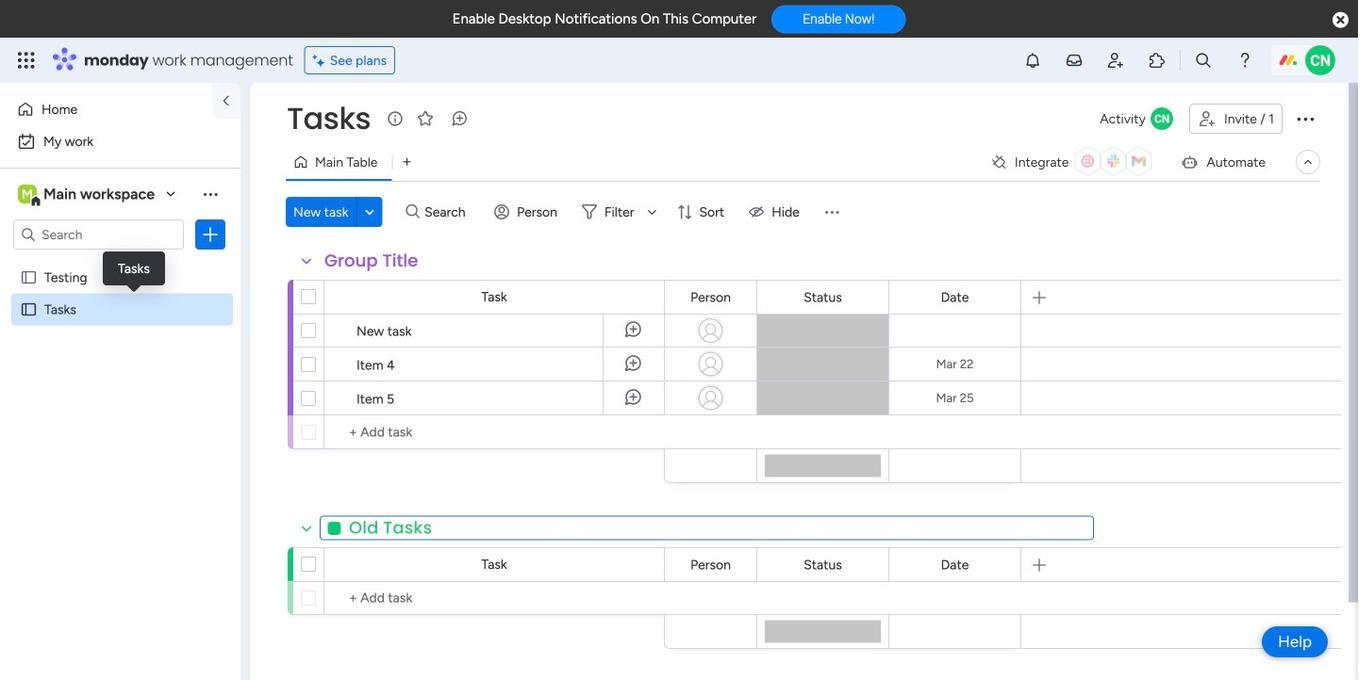 Task type: locate. For each thing, give the bounding box(es) containing it.
public board image
[[20, 269, 38, 287], [20, 301, 38, 319]]

2 public board image from the top
[[20, 301, 38, 319]]

board activity image
[[1150, 108, 1173, 130]]

workspace selection element
[[18, 183, 158, 207]]

show board description image
[[384, 109, 407, 128]]

monday marketplace image
[[1148, 51, 1167, 70]]

cool name image
[[1305, 45, 1335, 75]]

option
[[11, 94, 201, 124], [11, 126, 229, 157], [0, 261, 240, 265]]

+ Add task text field
[[334, 588, 655, 610]]

dapulse close image
[[1333, 11, 1349, 30]]

None field
[[282, 99, 375, 139], [320, 249, 423, 273], [686, 287, 736, 308], [799, 287, 847, 308], [936, 287, 974, 308], [320, 516, 1094, 541], [686, 555, 736, 576], [799, 555, 847, 576], [936, 555, 974, 576], [282, 99, 375, 139], [320, 249, 423, 273], [686, 287, 736, 308], [799, 287, 847, 308], [936, 287, 974, 308], [320, 516, 1094, 541], [686, 555, 736, 576], [799, 555, 847, 576], [936, 555, 974, 576]]

1 vertical spatial public board image
[[20, 301, 38, 319]]

2 vertical spatial option
[[0, 261, 240, 265]]

list box
[[0, 258, 240, 580]]

options image
[[1294, 108, 1317, 130]]

search everything image
[[1194, 51, 1213, 70]]

notifications image
[[1023, 51, 1042, 70]]

angle down image
[[365, 205, 374, 219]]

see plans image
[[313, 50, 330, 71]]

workspace options image
[[201, 185, 220, 203]]

workspace image
[[18, 184, 37, 205]]

menu image
[[822, 203, 841, 222]]

start a board discussion image
[[450, 109, 469, 128]]

0 vertical spatial public board image
[[20, 269, 38, 287]]

help image
[[1235, 51, 1254, 70]]

Search in workspace field
[[40, 224, 157, 246]]

update feed image
[[1065, 51, 1084, 70]]



Task type: describe. For each thing, give the bounding box(es) containing it.
1 vertical spatial option
[[11, 126, 229, 157]]

+ Add task text field
[[334, 422, 655, 444]]

Search field
[[420, 199, 476, 225]]

select product image
[[17, 51, 36, 70]]

1 public board image from the top
[[20, 269, 38, 287]]

options image
[[201, 225, 220, 244]]

collapse board header image
[[1300, 155, 1316, 170]]

arrow down image
[[641, 201, 663, 224]]

add view image
[[403, 155, 411, 169]]

invite members image
[[1106, 51, 1125, 70]]

0 vertical spatial option
[[11, 94, 201, 124]]

add to favorites image
[[416, 109, 435, 128]]

v2 search image
[[406, 202, 420, 223]]



Task type: vqa. For each thing, say whether or not it's contained in the screenshot.
arrow down icon
yes



